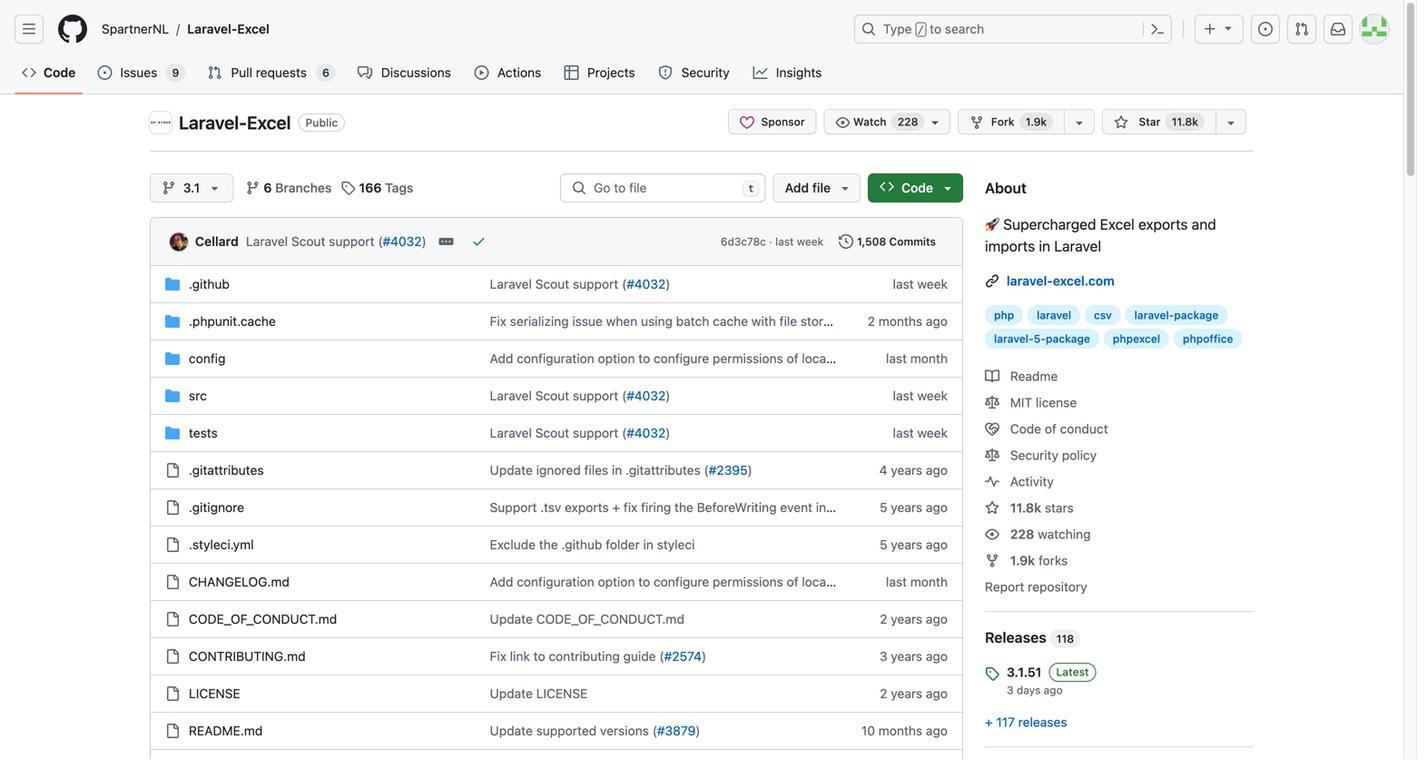 Task type: vqa. For each thing, say whether or not it's contained in the screenshot.
third directory image from the top of the page
yes



Task type: describe. For each thing, give the bounding box(es) containing it.
configure for changelog.md
[[654, 574, 709, 589]]

.gitignore link
[[189, 500, 244, 515]]

issue opened image
[[1259, 22, 1273, 36]]

add configuration option to configure permissions of local temporary … link for config
[[490, 351, 907, 366]]

styleci
[[657, 537, 695, 552]]

0 vertical spatial laravel-excel link
[[180, 15, 277, 44]]

code button
[[868, 173, 964, 203]]

1 months from the top
[[879, 314, 923, 329]]

Go to file text field
[[594, 174, 736, 202]]

#4032 link left "open commit details" image
[[383, 234, 422, 249]]

exclude the .github folder in styleci
[[490, 537, 695, 552]]

conduct
[[1060, 421, 1109, 436]]

11845 users starred this repository element
[[1166, 113, 1205, 131]]

1 vertical spatial laravel-excel link
[[179, 112, 291, 133]]

add for config
[[490, 351, 513, 366]]

… for config
[[897, 351, 907, 366]]

local for config
[[802, 351, 830, 366]]

2 git branch image from the left
[[246, 181, 260, 195]]

phpoffice
[[1183, 332, 1234, 345]]

/ for spartnernl
[[176, 21, 180, 36]]

0 vertical spatial 2
[[868, 314, 875, 329]]

to left search on the right
[[930, 21, 942, 36]]

book image
[[985, 369, 1000, 384]]

5 for exclude the .github folder in styleci
[[880, 537, 888, 552]]

laravel for tests
[[490, 425, 532, 440]]

sponsor button
[[728, 109, 817, 134]]

3.1 button
[[150, 173, 234, 203]]

config link
[[189, 351, 226, 366]]

insights
[[776, 65, 822, 80]]

csv link
[[1085, 305, 1121, 325]]

ago for license
[[926, 686, 948, 701]]

0 horizontal spatial code
[[44, 65, 76, 80]]

10 months ago
[[862, 723, 948, 738]]

report repository link
[[985, 579, 1088, 594]]

temporary for config
[[833, 351, 894, 366]]

laravel- for package
[[1135, 309, 1175, 321]]

directory image
[[165, 426, 180, 440]]

ago right "days"
[[1044, 684, 1063, 697]]

beforewriting
[[697, 500, 777, 515]]

t
[[748, 183, 754, 194]]

cellard link
[[195, 234, 239, 249]]

e…
[[880, 500, 897, 515]]

issues
[[120, 65, 157, 80]]

( up update ignored files in .gitattributes ( #2395 )
[[622, 425, 627, 440]]

add this repository to a list image
[[1224, 115, 1239, 130]]

.styleci.yml
[[189, 537, 254, 552]]

to right link in the left bottom of the page
[[534, 649, 545, 664]]

owner avatar image
[[150, 112, 172, 133]]

laravel scout support ( link for src
[[490, 388, 627, 403]]

law image for security policy
[[985, 448, 1000, 463]]

sponsor
[[758, 115, 805, 128]]

fix for fix link to contributing guide ( #2574 )
[[490, 649, 507, 664]]

last week for src
[[893, 388, 948, 403]]

support .tsv exports + fix firing the beforewriting event in queued e…
[[490, 500, 897, 515]]

years for update license
[[891, 686, 923, 701]]

laravel- for excel.com
[[1007, 273, 1053, 288]]

fork 1.9k
[[991, 115, 1047, 128]]

add configuration option to configure permissions of local temporary … for changelog.md
[[490, 574, 907, 589]]

phpoffice link
[[1174, 329, 1243, 349]]

update for update ignored files in .gitattributes ( #2395 )
[[490, 463, 533, 478]]

src
[[189, 388, 207, 403]]

laravel right cellard link at the left top
[[246, 234, 288, 249]]

laravel scout support ( #4032 ) down branches
[[246, 234, 427, 249]]

changelog.md link
[[189, 574, 290, 589]]

laravel-5-package link
[[985, 329, 1100, 349]]

1 vertical spatial tag image
[[985, 667, 1000, 681]]

add inside popup button
[[785, 180, 809, 195]]

laravel- inside spartnernl / laravel-excel
[[187, 21, 237, 36]]

years for update code_of_conduct.md
[[891, 612, 923, 627]]

2 for update code_of_conduct.md
[[880, 612, 888, 627]]

) for ')' link left of "open commit details" image
[[422, 234, 427, 249]]

3 days ago
[[1007, 684, 1063, 697]]

git pull request image for issue opened image
[[1295, 22, 1309, 36]]

supported
[[536, 723, 597, 738]]

0 vertical spatial the
[[675, 500, 694, 515]]

scout for .github
[[535, 277, 570, 292]]

code image
[[880, 179, 895, 194]]

event
[[780, 500, 813, 515]]

5 years from the top
[[891, 649, 923, 664]]

security for security policy
[[1011, 448, 1059, 463]]

table image
[[564, 65, 579, 80]]

permissions for changelog.md
[[713, 574, 783, 589]]

) link for .gitattributes
[[748, 463, 753, 478]]

1 vertical spatial .github
[[562, 537, 602, 552]]

days
[[1017, 684, 1041, 697]]

exports inside 🚀 supercharged excel exports and imports in laravel
[[1139, 216, 1188, 233]]

pull
[[231, 65, 252, 80]]

( right the versions
[[653, 723, 657, 738]]

using
[[641, 314, 673, 329]]

src link
[[189, 388, 207, 403]]

cellard
[[195, 234, 239, 249]]

0 horizontal spatial .github
[[189, 277, 230, 292]]

add file button
[[773, 173, 861, 203]]

2 .gitattributes from the left
[[626, 463, 701, 478]]

update license
[[490, 686, 588, 701]]

update supported versions ( #3879 )
[[490, 723, 701, 738]]

+ 117 releases link
[[985, 715, 1068, 730]]

php
[[994, 309, 1015, 321]]

#4032 for tests
[[627, 425, 666, 440]]

triangle down image for 3.1
[[207, 181, 222, 195]]

ago for contributing.md
[[926, 649, 948, 664]]

0 vertical spatial package
[[1175, 309, 1219, 321]]

add configuration option to configure permissions of local temporary … link for changelog.md
[[490, 574, 907, 589]]

scout for src
[[535, 388, 570, 403]]

exclude
[[490, 537, 536, 552]]

last for src
[[893, 388, 914, 403]]

tests
[[189, 425, 218, 440]]

fixes link
[[839, 314, 866, 329]]

1,508 commits
[[857, 235, 936, 248]]

) link for tests
[[666, 425, 671, 440]]

2 horizontal spatial code
[[1011, 421, 1042, 436]]

scout for tests
[[535, 425, 570, 440]]

code inside popup button
[[902, 180, 934, 195]]

3.1.51
[[1007, 665, 1042, 680]]

when
[[606, 314, 638, 329]]

add file
[[785, 180, 831, 195]]

10
[[862, 723, 875, 738]]

( down when
[[622, 388, 627, 403]]

branches
[[275, 180, 332, 195]]

store
[[801, 314, 831, 329]]

update ignored files in .gitattributes ( link
[[490, 463, 709, 478]]

( down 166 tags at left
[[378, 234, 383, 249]]

laravel link
[[1028, 305, 1081, 325]]

laravel for .github
[[490, 277, 532, 292]]

1 code_of_conduct.md from the left
[[189, 612, 337, 627]]

security link
[[651, 59, 739, 86]]

mit license link
[[985, 395, 1077, 410]]

and
[[1192, 216, 1217, 233]]

5 years ago for support .tsv exports + fix firing the beforewriting event in queued e…
[[880, 500, 948, 515]]

last month for config
[[886, 351, 948, 366]]

see your forks of this repository image
[[1073, 115, 1087, 130]]

laravel- for 5-
[[994, 332, 1034, 345]]

code of conduct link
[[985, 421, 1109, 436]]

2 code_of_conduct.md from the left
[[536, 612, 685, 627]]

laravel inside 🚀 supercharged excel exports and imports in laravel
[[1055, 237, 1102, 255]]

1 license from the left
[[189, 686, 240, 701]]

2 horizontal spatial triangle down image
[[1221, 20, 1236, 35]]

4
[[880, 463, 888, 478]]

directory image for .phpunit.cache
[[165, 314, 180, 329]]

laravel scout support ( link for .github
[[490, 277, 627, 292]]

releases
[[985, 629, 1047, 646]]

commits
[[890, 235, 936, 248]]

releases 118
[[985, 629, 1074, 646]]

folder
[[606, 537, 640, 552]]

0 horizontal spatial tag image
[[341, 181, 355, 195]]

option for config
[[598, 351, 635, 366]]

configuration for changelog.md
[[517, 574, 595, 589]]

code image
[[22, 65, 36, 80]]

license
[[1036, 395, 1077, 410]]

csv
[[1094, 309, 1112, 321]]

) right guide
[[702, 649, 707, 664]]

1 vertical spatial exports
[[565, 500, 609, 515]]

1 vertical spatial of
[[1045, 421, 1057, 436]]

6 for 6
[[322, 66, 330, 79]]

issue opened image
[[97, 65, 112, 80]]

117
[[997, 715, 1015, 730]]

.gitignore
[[189, 500, 244, 515]]

play image
[[475, 65, 489, 80]]

command palette image
[[1151, 22, 1165, 36]]

ago left the php link
[[926, 314, 948, 329]]

#4032 left "open commit details" image
[[383, 234, 422, 249]]

) link left "open commit details" image
[[422, 234, 427, 249]]

triangle down image for code
[[941, 181, 955, 195]]

228 for 228 watching
[[1011, 527, 1035, 542]]

( right guide
[[660, 649, 664, 664]]

type / to search
[[884, 21, 985, 36]]

update ignored files in .gitattributes ( #2395 )
[[490, 463, 753, 478]]

#4032 link for .github
[[627, 277, 666, 292]]

file inside popup button
[[813, 180, 831, 195]]

.tsv
[[541, 500, 561, 515]]

in right folder
[[643, 537, 654, 552]]

) link for .github
[[666, 277, 671, 292]]

about
[[985, 179, 1027, 197]]

1 vertical spatial excel
[[247, 112, 291, 133]]

permissions for config
[[713, 351, 783, 366]]

update supported versions ( link
[[490, 723, 657, 738]]

to down folder
[[639, 574, 650, 589]]

5-
[[1034, 332, 1046, 345]]

guide
[[623, 649, 656, 664]]

graph image
[[753, 65, 768, 80]]

) link for readme.md
[[696, 723, 701, 738]]

week for .github
[[918, 277, 948, 292]]

discussions
[[381, 65, 451, 80]]

report
[[985, 579, 1025, 594]]

2 months from the top
[[879, 723, 923, 738]]

temporary for changelog.md
[[833, 574, 894, 589]]

1,508 commits link
[[831, 229, 944, 254]]

166 tags
[[359, 180, 414, 195]]

6d3c78c link
[[721, 233, 766, 250]]

repository
[[1028, 579, 1088, 594]]

) for ')' link related to readme.md
[[696, 723, 701, 738]]

projects link
[[557, 59, 644, 86]]

laravel scout support ( link for tests
[[490, 425, 627, 440]]

1 vertical spatial laravel-
[[179, 112, 247, 133]]

118
[[1057, 632, 1074, 645]]

11.8k stars
[[1011, 500, 1074, 515]]

security for security
[[682, 65, 730, 80]]

228 for 228
[[898, 115, 919, 128]]

star image
[[985, 501, 1000, 515]]

( up support .tsv exports + fix firing the beforewriting event in queued e… at the bottom of page
[[704, 463, 709, 478]]

/ for type
[[918, 24, 924, 36]]

support for .github
[[573, 277, 619, 292]]

of for config
[[787, 351, 799, 366]]

code of conduct
[[1007, 421, 1109, 436]]

excel inside 🚀 supercharged excel exports and imports in laravel
[[1100, 216, 1135, 233]]

2 license from the left
[[536, 686, 588, 701]]

laravel-5-package
[[994, 332, 1091, 345]]

excel inside spartnernl / laravel-excel
[[237, 21, 270, 36]]



Task type: locate. For each thing, give the bounding box(es) containing it.
directory image
[[165, 277, 180, 292], [165, 314, 180, 329], [165, 351, 180, 366], [165, 389, 180, 403]]

1 horizontal spatial triangle down image
[[941, 181, 955, 195]]

3 years from the top
[[891, 537, 923, 552]]

1 horizontal spatial .github
[[562, 537, 602, 552]]

homepage image
[[58, 15, 87, 44]]

1 vertical spatial file
[[780, 314, 797, 329]]

1 2 years ago from the top
[[880, 612, 948, 627]]

in down supercharged
[[1039, 237, 1051, 255]]

🚀
[[985, 216, 1000, 233]]

1 horizontal spatial package
[[1175, 309, 1219, 321]]

support for src
[[573, 388, 619, 403]]

🚀 supercharged excel exports and imports in laravel
[[985, 216, 1217, 255]]

code right code icon
[[44, 65, 76, 80]]

2 vertical spatial code
[[1011, 421, 1042, 436]]

1 vertical spatial add
[[490, 351, 513, 366]]

1 option from the top
[[598, 351, 635, 366]]

license up readme.md link
[[189, 686, 240, 701]]

report repository
[[985, 579, 1088, 594]]

1 vertical spatial law image
[[985, 448, 1000, 463]]

directory image left config
[[165, 351, 180, 366]]

2 vertical spatial excel
[[1100, 216, 1135, 233]]

#4032 down "using"
[[627, 388, 666, 403]]

1 horizontal spatial .gitattributes
[[626, 463, 701, 478]]

history image
[[839, 234, 854, 249]]

directory image for src
[[165, 389, 180, 403]]

configure down styleci
[[654, 574, 709, 589]]

week for src
[[918, 388, 948, 403]]

in right event
[[816, 500, 826, 515]]

add for changelog.md
[[490, 574, 513, 589]]

add configuration option to configure permissions of local temporary … down batch
[[490, 351, 907, 366]]

) link right guide
[[702, 649, 707, 664]]

code of conduct image
[[985, 422, 1000, 436]]

laravel scout support ( #4032 ) for src
[[490, 388, 671, 403]]

laravel
[[246, 234, 288, 249], [1055, 237, 1102, 255], [490, 277, 532, 292], [490, 388, 532, 403], [490, 425, 532, 440]]

ago right "4"
[[926, 463, 948, 478]]

1 vertical spatial 2 years ago
[[880, 686, 948, 701]]

laravel-package
[[1135, 309, 1219, 321]]

1 vertical spatial configuration
[[517, 574, 595, 589]]

2 5 years ago from the top
[[880, 537, 948, 552]]

git pull request image
[[1295, 22, 1309, 36], [207, 65, 222, 80]]

2 years ago for code_of_conduct.md
[[880, 612, 948, 627]]

11.8k right star
[[1172, 115, 1199, 128]]

laravel- right link image at the top right of page
[[1007, 273, 1053, 288]]

1 vertical spatial 228
[[1011, 527, 1035, 542]]

file left triangle down icon
[[813, 180, 831, 195]]

5 years ago down e…
[[880, 537, 948, 552]]

0 horizontal spatial code_of_conduct.md
[[189, 612, 337, 627]]

law image down book image
[[985, 395, 1000, 410]]

1 vertical spatial the
[[539, 537, 558, 552]]

.gitattributes link
[[189, 463, 264, 478]]

1 fix from the top
[[490, 314, 507, 329]]

1 vertical spatial local
[[802, 574, 830, 589]]

#4032 link down "using"
[[627, 388, 666, 403]]

5 right queued at the right of the page
[[880, 500, 888, 515]]

2 years ago up 3 years ago
[[880, 612, 948, 627]]

0 horizontal spatial 228
[[898, 115, 919, 128]]

permissions down the with
[[713, 351, 783, 366]]

git branch image left 3.1
[[162, 181, 176, 195]]

fix left link in the left bottom of the page
[[490, 649, 507, 664]]

) for src ')' link
[[666, 388, 671, 403]]

0 vertical spatial 228
[[898, 115, 919, 128]]

laravel scout support ( #4032 ) for tests
[[490, 425, 671, 440]]

1.9k up "report repository" link at the right bottom
[[1011, 553, 1035, 568]]

3 update from the top
[[490, 686, 533, 701]]

6 years from the top
[[891, 686, 923, 701]]

laravel-package link
[[1126, 305, 1228, 325]]

laravel- right owner avatar
[[179, 112, 247, 133]]

1 vertical spatial 11.8k
[[1011, 500, 1042, 515]]

0 horizontal spatial git branch image
[[162, 181, 176, 195]]

laravel up support
[[490, 425, 532, 440]]

#4032 up update ignored files in .gitattributes ( #2395 )
[[627, 425, 666, 440]]

local down store
[[802, 351, 830, 366]]

temporary down fixes
[[833, 351, 894, 366]]

/ inside type / to search
[[918, 24, 924, 36]]

2
[[868, 314, 875, 329], [880, 612, 888, 627], [880, 686, 888, 701]]

0 vertical spatial last week
[[893, 277, 948, 292]]

) link right the versions
[[696, 723, 701, 738]]

fix link to contributing guide ( link
[[490, 649, 664, 664]]

laravel scout support ( #4032 ) for .github
[[490, 277, 671, 292]]

to down "using"
[[639, 351, 650, 366]]

1 vertical spatial 1.9k
[[1011, 553, 1035, 568]]

add
[[785, 180, 809, 195], [490, 351, 513, 366], [490, 574, 513, 589]]

4 update from the top
[[490, 723, 533, 738]]

2 … from the top
[[897, 574, 907, 589]]

option down when
[[598, 351, 635, 366]]

search
[[945, 21, 985, 36]]

last
[[776, 235, 794, 248], [893, 277, 914, 292], [886, 351, 907, 366], [893, 388, 914, 403], [893, 425, 914, 440], [886, 574, 907, 589]]

0 vertical spatial …
[[897, 351, 907, 366]]

triangle down image
[[838, 181, 853, 195]]

activity
[[1011, 474, 1054, 489]]

git branch image
[[162, 181, 176, 195], [246, 181, 260, 195]]

0 vertical spatial 2 years ago
[[880, 612, 948, 627]]

last week for tests
[[893, 425, 948, 440]]

laravel
[[1037, 309, 1072, 321]]

2 option from the top
[[598, 574, 635, 589]]

1 configure from the top
[[654, 351, 709, 366]]

1 horizontal spatial 3
[[1007, 684, 1014, 697]]

.github left folder
[[562, 537, 602, 552]]

fix for fix serializing issue when using batch cache with file store ( fixes 2 months ago
[[490, 314, 507, 329]]

1 permissions from the top
[[713, 351, 783, 366]]

notifications image
[[1331, 22, 1346, 36]]

0 vertical spatial configure
[[654, 351, 709, 366]]

ago for .gitignore
[[926, 500, 948, 515]]

laravel scout support ( #4032 ) down issue
[[490, 388, 671, 403]]

1 month from the top
[[911, 351, 948, 366]]

.gitattributes up .gitignore
[[189, 463, 264, 478]]

star image
[[1114, 115, 1129, 130]]

#4032 link up "using"
[[627, 277, 666, 292]]

1 vertical spatial …
[[897, 574, 907, 589]]

2 local from the top
[[802, 574, 830, 589]]

law image for mit license
[[985, 395, 1000, 410]]

1 vertical spatial 6
[[264, 180, 272, 195]]

git pull request image for issue opened icon
[[207, 65, 222, 80]]

directory image for .github
[[165, 277, 180, 292]]

.phpunit.cache
[[189, 314, 276, 329]]

2 permissions from the top
[[713, 574, 783, 589]]

2 years ago for license
[[880, 686, 948, 701]]

1 .gitattributes from the left
[[189, 463, 264, 478]]

1 horizontal spatial file
[[813, 180, 831, 195]]

ago up 10 months ago
[[926, 649, 948, 664]]

eye image
[[836, 115, 851, 130]]

1 horizontal spatial git pull request image
[[1295, 22, 1309, 36]]

2 years from the top
[[891, 500, 923, 515]]

update up support
[[490, 463, 533, 478]]

code_of_conduct.md link
[[189, 612, 337, 627]]

support
[[329, 234, 375, 249], [573, 277, 619, 292], [573, 388, 619, 403], [573, 425, 619, 440]]

cache
[[713, 314, 748, 329]]

in right files
[[612, 463, 622, 478]]

issue
[[572, 314, 603, 329]]

1 … from the top
[[897, 351, 907, 366]]

1 last week from the top
[[893, 277, 948, 292]]

1 temporary from the top
[[833, 351, 894, 366]]

triangle down image right plus icon
[[1221, 20, 1236, 35]]

laravel- down the php link
[[994, 332, 1034, 345]]

configuration up update code_of_conduct.md "link"
[[517, 574, 595, 589]]

update code_of_conduct.md
[[490, 612, 685, 627]]

2 configuration from the top
[[517, 574, 595, 589]]

2 last month from the top
[[886, 574, 948, 589]]

years
[[891, 463, 923, 478], [891, 500, 923, 515], [891, 537, 923, 552], [891, 612, 923, 627], [891, 649, 923, 664], [891, 686, 923, 701]]

license up supported
[[536, 686, 588, 701]]

2 law image from the top
[[985, 448, 1000, 463]]

1 last month from the top
[[886, 351, 948, 366]]

0 horizontal spatial .gitattributes
[[189, 463, 264, 478]]

laravel-excel link up pull
[[180, 15, 277, 44]]

month for changelog.md
[[911, 574, 948, 589]]

1 horizontal spatial license
[[536, 686, 588, 701]]

4 years from the top
[[891, 612, 923, 627]]

) link for contributing.md
[[702, 649, 707, 664]]

0 vertical spatial add configuration option to configure permissions of local temporary … link
[[490, 351, 907, 366]]

configure
[[654, 351, 709, 366], [654, 574, 709, 589]]

2 for update license
[[880, 686, 888, 701]]

0 vertical spatial laravel-
[[187, 21, 237, 36]]

ago for code_of_conduct.md
[[926, 612, 948, 627]]

directory image for config
[[165, 351, 180, 366]]

0 vertical spatial fix
[[490, 314, 507, 329]]

code right code image
[[902, 180, 934, 195]]

readme
[[1007, 369, 1058, 384]]

support .tsv exports + fix firing the beforewriting event in queued e… link
[[490, 500, 897, 515]]

laravel scout support ( link
[[246, 234, 383, 249], [490, 277, 627, 292], [490, 388, 627, 403], [490, 425, 627, 440]]

support
[[490, 500, 537, 515]]

package
[[1175, 309, 1219, 321], [1046, 332, 1091, 345]]

phpexcel
[[1113, 332, 1161, 345]]

1 years from the top
[[891, 463, 923, 478]]

law image inside mit license link
[[985, 395, 1000, 410]]

1 add configuration option to configure permissions of local temporary … from the top
[[490, 351, 907, 366]]

1 law image from the top
[[985, 395, 1000, 410]]

0 horizontal spatial file
[[780, 314, 797, 329]]

1 directory image from the top
[[165, 277, 180, 292]]

3 directory image from the top
[[165, 351, 180, 366]]

last for config
[[886, 351, 907, 366]]

comment discussion image
[[358, 65, 372, 80]]

security right shield image
[[682, 65, 730, 80]]

/ right spartnernl
[[176, 21, 180, 36]]

last for .github
[[893, 277, 914, 292]]

1 vertical spatial 5
[[880, 537, 888, 552]]

update for update supported versions ( #3879 )
[[490, 723, 533, 738]]

2 temporary from the top
[[833, 574, 894, 589]]

.github down cellard link at the left top
[[189, 277, 230, 292]]

2 last week from the top
[[893, 388, 948, 403]]

ignored
[[536, 463, 581, 478]]

5 down e…
[[880, 537, 888, 552]]

3 for 3 years ago
[[880, 649, 888, 664]]

1 vertical spatial fix
[[490, 649, 507, 664]]

0 vertical spatial months
[[879, 314, 923, 329]]

ago for .gitattributes
[[926, 463, 948, 478]]

law image
[[985, 395, 1000, 410], [985, 448, 1000, 463]]

0 vertical spatial 1.9k
[[1026, 115, 1047, 128]]

last for changelog.md
[[886, 574, 907, 589]]

directory image left the src link at the left of the page
[[165, 389, 180, 403]]

laravel-
[[187, 21, 237, 36], [179, 112, 247, 133]]

0 vertical spatial security
[[682, 65, 730, 80]]

pulse image
[[985, 474, 1000, 489]]

laravel scout support ( #4032 ) up issue
[[490, 277, 671, 292]]

local for changelog.md
[[802, 574, 830, 589]]

ago down 3 years ago
[[926, 686, 948, 701]]

1.9k forks
[[1011, 553, 1068, 568]]

.styleci.yml link
[[189, 537, 254, 552]]

configuration down 'serializing'
[[517, 351, 595, 366]]

0 horizontal spatial package
[[1046, 332, 1091, 345]]

type
[[884, 21, 912, 36]]

exports left and
[[1139, 216, 1188, 233]]

+ left fix
[[612, 500, 620, 515]]

2 years ago
[[880, 612, 948, 627], [880, 686, 948, 701]]

) link up update ignored files in .gitattributes ( #2395 )
[[666, 425, 671, 440]]

laravel scout support ( #4032 ) up files
[[490, 425, 671, 440]]

last for tests
[[893, 425, 914, 440]]

add configuration option to configure permissions of local temporary … for config
[[490, 351, 907, 366]]

5 for support .tsv exports + fix firing the beforewriting event in queued e…
[[880, 500, 888, 515]]

1 vertical spatial code
[[902, 180, 934, 195]]

( up when
[[622, 277, 627, 292]]

1 update from the top
[[490, 463, 533, 478]]

1 git branch image from the left
[[162, 181, 176, 195]]

#2574
[[664, 649, 702, 664]]

latest
[[1056, 666, 1089, 678]]

exports
[[1139, 216, 1188, 233], [565, 500, 609, 515]]

#2395 link
[[709, 463, 748, 478]]

.phpunit.cache link
[[189, 314, 276, 329]]

triangle down image left about
[[941, 181, 955, 195]]

1 horizontal spatial the
[[675, 500, 694, 515]]

5 years ago for exclude the .github folder in styleci
[[880, 537, 948, 552]]

option for changelog.md
[[598, 574, 635, 589]]

0 horizontal spatial the
[[539, 537, 558, 552]]

#4032 for src
[[627, 388, 666, 403]]

0 vertical spatial add
[[785, 180, 809, 195]]

directory image left .github link
[[165, 277, 180, 292]]

) right the versions
[[696, 723, 701, 738]]

update for update license
[[490, 686, 533, 701]]

2 5 from the top
[[880, 537, 888, 552]]

code down mit
[[1011, 421, 1042, 436]]

last month for changelog.md
[[886, 574, 948, 589]]

exclude the .github folder in styleci link
[[490, 537, 695, 552]]

) link up beforewriting
[[748, 463, 753, 478]]

5 years ago down 4 years ago at the right of the page
[[880, 500, 948, 515]]

last month
[[886, 351, 948, 366], [886, 574, 948, 589]]

months right fixes
[[879, 314, 923, 329]]

add right t
[[785, 180, 809, 195]]

readme.md link
[[189, 723, 263, 738]]

6
[[322, 66, 330, 79], [264, 180, 272, 195]]

0 vertical spatial temporary
[[833, 351, 894, 366]]

#4032 link up update ignored files in .gitattributes ( #2395 )
[[627, 425, 666, 440]]

6d3c78c
[[721, 235, 766, 248]]

) for ')' link corresponding to tests
[[666, 425, 671, 440]]

0 vertical spatial +
[[612, 500, 620, 515]]

1 vertical spatial add configuration option to configure permissions of local temporary … link
[[490, 574, 907, 589]]

) for ')' link for .github
[[666, 277, 671, 292]]

link
[[510, 649, 530, 664]]

contributing.md link
[[189, 649, 306, 664]]

releases
[[1019, 715, 1068, 730]]

last week for .github
[[893, 277, 948, 292]]

ago up 3 years ago
[[926, 612, 948, 627]]

years for exclude the .github folder in styleci
[[891, 537, 923, 552]]

laravel for src
[[490, 388, 532, 403]]

1 horizontal spatial /
[[918, 24, 924, 36]]

security
[[682, 65, 730, 80], [1011, 448, 1059, 463]]

1 horizontal spatial 11.8k
[[1172, 115, 1199, 128]]

fix serializing issue when using batch cache with file store ( link
[[490, 314, 839, 329]]

laravel-excel link
[[180, 15, 277, 44], [179, 112, 291, 133]]

2 configure from the top
[[654, 574, 709, 589]]

6 for 6 branches
[[264, 180, 272, 195]]

pull requests
[[231, 65, 307, 80]]

1 local from the top
[[802, 351, 830, 366]]

open commit details image
[[439, 234, 454, 249]]

list containing spartnernl / laravel-excel
[[94, 15, 844, 44]]

in inside 🚀 supercharged excel exports and imports in laravel
[[1039, 237, 1051, 255]]

) up update ignored files in .gitattributes ( #2395 )
[[666, 425, 671, 440]]

heart image
[[740, 115, 755, 130]]

tag image left the 3.1.51
[[985, 667, 1000, 681]]

0 vertical spatial file
[[813, 180, 831, 195]]

0 horizontal spatial security
[[682, 65, 730, 80]]

package up phpoffice link at the top of the page
[[1175, 309, 1219, 321]]

4 directory image from the top
[[165, 389, 180, 403]]

update for update code_of_conduct.md
[[490, 612, 533, 627]]

eye image
[[985, 527, 1000, 542]]

0 vertical spatial of
[[787, 351, 799, 366]]

actions link
[[467, 59, 550, 86]]

watch
[[851, 115, 890, 128]]

0 horizontal spatial git pull request image
[[207, 65, 222, 80]]

0 vertical spatial option
[[598, 351, 635, 366]]

1 horizontal spatial code_of_conduct.md
[[536, 612, 685, 627]]

#4032 link for tests
[[627, 425, 666, 440]]

2 fix from the top
[[490, 649, 507, 664]]

the right exclude
[[539, 537, 558, 552]]

git branch image left 6 branches
[[246, 181, 260, 195]]

months right 10
[[879, 723, 923, 738]]

cellard image
[[170, 233, 188, 251]]

0 vertical spatial month
[[911, 351, 948, 366]]

3 last week from the top
[[893, 425, 948, 440]]

1 vertical spatial add configuration option to configure permissions of local temporary …
[[490, 574, 907, 589]]

star
[[1139, 115, 1161, 128]]

2 month from the top
[[911, 574, 948, 589]]

with
[[752, 314, 776, 329]]

0 horizontal spatial 3
[[880, 649, 888, 664]]

list
[[94, 15, 844, 44]]

1 vertical spatial month
[[911, 574, 948, 589]]

1 horizontal spatial exports
[[1139, 216, 1188, 233]]

( right store
[[834, 314, 839, 329]]

directory image left .phpunit.cache 'link'
[[165, 314, 180, 329]]

1 5 years ago from the top
[[880, 500, 948, 515]]

tag image
[[341, 181, 355, 195], [985, 667, 1000, 681]]

.github
[[189, 277, 230, 292], [562, 537, 602, 552]]

3 for 3 days ago
[[1007, 684, 1014, 697]]

(
[[378, 234, 383, 249], [622, 277, 627, 292], [834, 314, 839, 329], [622, 388, 627, 403], [622, 425, 627, 440], [704, 463, 709, 478], [660, 649, 664, 664], [653, 723, 657, 738]]

permissions down beforewriting
[[713, 574, 783, 589]]

#4032 link for src
[[627, 388, 666, 403]]

2 directory image from the top
[[165, 314, 180, 329]]

0 vertical spatial 11.8k
[[1172, 115, 1199, 128]]

months
[[879, 314, 923, 329], [879, 723, 923, 738]]

#4032 up "using"
[[627, 277, 666, 292]]

3 up 10 months ago
[[880, 649, 888, 664]]

fix
[[624, 500, 638, 515]]

permissions
[[713, 351, 783, 366], [713, 574, 783, 589]]

ago right 10
[[926, 723, 948, 738]]

repo forked image
[[985, 553, 1000, 568]]

1 add configuration option to configure permissions of local temporary … link from the top
[[490, 351, 907, 366]]

code_of_conduct.md up contributing.md
[[189, 612, 337, 627]]

temporary
[[833, 351, 894, 366], [833, 574, 894, 589]]

#2574 link
[[664, 649, 702, 664]]

1 vertical spatial +
[[985, 715, 993, 730]]

0 vertical spatial git pull request image
[[1295, 22, 1309, 36]]

#2395
[[709, 463, 748, 478]]

triangle down image inside 3.1 popup button
[[207, 181, 222, 195]]

code
[[44, 65, 76, 80], [902, 180, 934, 195], [1011, 421, 1042, 436]]

check image
[[472, 234, 486, 249]]

2 update from the top
[[490, 612, 533, 627]]

1 vertical spatial package
[[1046, 332, 1091, 345]]

queued
[[830, 500, 876, 515]]

1 horizontal spatial +
[[985, 715, 993, 730]]

1.9k
[[1026, 115, 1047, 128], [1011, 553, 1035, 568]]

add down exclude
[[490, 574, 513, 589]]

1 horizontal spatial code
[[902, 180, 934, 195]]

0 vertical spatial local
[[802, 351, 830, 366]]

9
[[172, 66, 179, 79]]

1 horizontal spatial 228
[[1011, 527, 1035, 542]]

0 vertical spatial .github
[[189, 277, 230, 292]]

1 vertical spatial laravel-
[[1135, 309, 1175, 321]]

) down fix serializing issue when using batch cache with file store ( link
[[666, 388, 671, 403]]

1 vertical spatial 5 years ago
[[880, 537, 948, 552]]

2 vertical spatial last week
[[893, 425, 948, 440]]

excel.com
[[1053, 273, 1115, 288]]

1 horizontal spatial 6
[[322, 66, 330, 79]]

1 vertical spatial permissions
[[713, 574, 783, 589]]

years for support .tsv exports + fix firing the beforewriting event in queued e…
[[891, 500, 923, 515]]

2 add configuration option to configure permissions of local temporary … from the top
[[490, 574, 907, 589]]

1 vertical spatial option
[[598, 574, 635, 589]]

) up beforewriting
[[748, 463, 753, 478]]

) link up fix serializing issue when using batch cache with file store ( link
[[666, 277, 671, 292]]

0 horizontal spatial +
[[612, 500, 620, 515]]

code_of_conduct.md up fix link to contributing guide ( #2574 )
[[536, 612, 685, 627]]

0 vertical spatial add configuration option to configure permissions of local temporary …
[[490, 351, 907, 366]]

ago for readme.md
[[926, 723, 948, 738]]

to
[[930, 21, 942, 36], [639, 351, 650, 366], [639, 574, 650, 589], [534, 649, 545, 664]]

0 vertical spatial last month
[[886, 351, 948, 366]]

laravel-excel.com
[[1007, 273, 1115, 288]]

repo forked image
[[970, 115, 984, 130]]

2 add configuration option to configure permissions of local temporary … link from the top
[[490, 574, 907, 589]]

228
[[898, 115, 919, 128], [1011, 527, 1035, 542]]

law image inside security policy link
[[985, 448, 1000, 463]]

fix link to contributing guide ( #2574 )
[[490, 649, 707, 664]]

shield image
[[658, 65, 673, 80]]

update down update license
[[490, 723, 533, 738]]

0 horizontal spatial license
[[189, 686, 240, 701]]

·
[[769, 235, 773, 248]]

2 vertical spatial of
[[787, 574, 799, 589]]

0 vertical spatial code
[[44, 65, 76, 80]]

6 left branches
[[264, 180, 272, 195]]

triangle down image
[[1221, 20, 1236, 35], [207, 181, 222, 195], [941, 181, 955, 195]]

1 horizontal spatial tag image
[[985, 667, 1000, 681]]

fix left 'serializing'
[[490, 314, 507, 329]]

1 vertical spatial 3
[[1007, 684, 1014, 697]]

the right 'firing' on the left bottom of the page
[[675, 500, 694, 515]]

.gitattributes up 'firing' on the left bottom of the page
[[626, 463, 701, 478]]

2 up 10 months ago
[[880, 686, 888, 701]]

0 horizontal spatial triangle down image
[[207, 181, 222, 195]]

of for changelog.md
[[787, 574, 799, 589]]

support for tests
[[573, 425, 619, 440]]

/ inside spartnernl / laravel-excel
[[176, 21, 180, 36]]

1 vertical spatial months
[[879, 723, 923, 738]]

projects
[[587, 65, 635, 80]]

1 vertical spatial last month
[[886, 574, 948, 589]]

tests link
[[189, 425, 218, 440]]

) link for src
[[666, 388, 671, 403]]

fork
[[991, 115, 1015, 128]]

law image up 'pulse' icon
[[985, 448, 1000, 463]]

2 2 years ago from the top
[[880, 686, 948, 701]]

6 branches
[[264, 180, 332, 195]]

firing
[[641, 500, 671, 515]]

configure for config
[[654, 351, 709, 366]]

0 vertical spatial 6
[[322, 66, 330, 79]]

plus image
[[1203, 22, 1218, 36]]

search image
[[572, 181, 587, 195]]

6 left the comment discussion icon at left
[[322, 66, 330, 79]]

phpexcel link
[[1104, 329, 1170, 349]]

1 5 from the top
[[880, 500, 888, 515]]

in
[[1039, 237, 1051, 255], [612, 463, 622, 478], [816, 500, 826, 515], [643, 537, 654, 552]]

1 vertical spatial configure
[[654, 574, 709, 589]]

… for changelog.md
[[897, 574, 907, 589]]

1 configuration from the top
[[517, 351, 595, 366]]

option
[[598, 351, 635, 366], [598, 574, 635, 589]]

ago for .styleci.yml
[[926, 537, 948, 552]]

month for config
[[911, 351, 948, 366]]

link image
[[985, 274, 1000, 288]]



